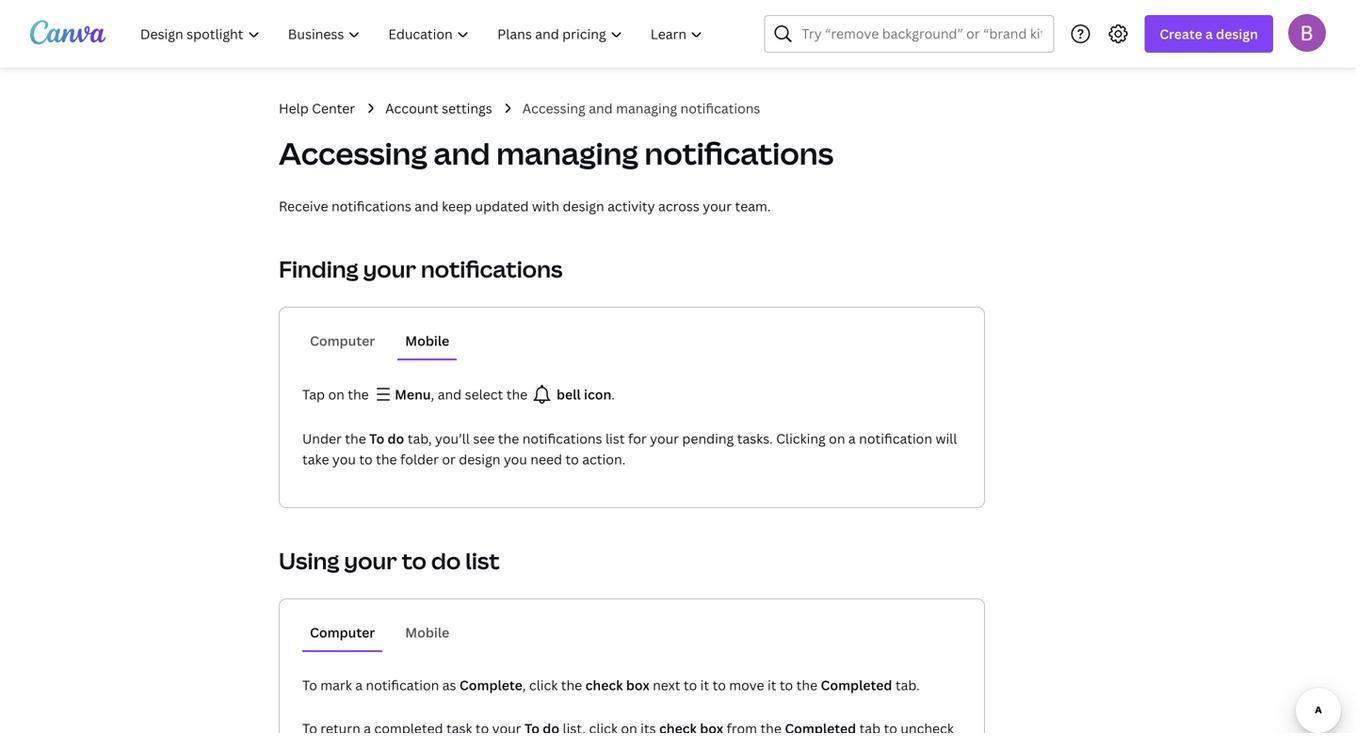Task type: locate. For each thing, give the bounding box(es) containing it.
1 vertical spatial on
[[829, 430, 845, 448]]

0 vertical spatial do
[[388, 430, 404, 448]]

to
[[359, 451, 373, 469], [566, 451, 579, 469], [402, 546, 427, 576], [684, 677, 697, 695], [713, 677, 726, 695], [780, 677, 793, 695]]

to left tab,
[[369, 430, 384, 448]]

the right select
[[506, 386, 528, 404]]

2 horizontal spatial a
[[1206, 25, 1213, 43]]

create a design
[[1160, 25, 1258, 43]]

notification
[[859, 430, 932, 448], [366, 677, 439, 695]]

1 vertical spatial computer button
[[302, 615, 383, 651]]

design down see
[[459, 451, 500, 469]]

a right mark
[[355, 677, 363, 695]]

1 horizontal spatial design
[[563, 197, 604, 215]]

it
[[700, 677, 709, 695], [768, 677, 776, 695]]

1 horizontal spatial on
[[829, 430, 845, 448]]

computer button for tap on the
[[302, 323, 383, 359]]

0 vertical spatial a
[[1206, 25, 1213, 43]]

mobile for tap on the
[[405, 332, 449, 350]]

1 horizontal spatial a
[[848, 430, 856, 448]]

notification inside tab, you'll see the notifications list for your pending tasks. clicking on a notification will take you to the folder or design you need to action.
[[859, 430, 932, 448]]

accessing
[[522, 99, 586, 117], [279, 133, 427, 174]]

finding your notifications
[[279, 254, 563, 284]]

action.
[[582, 451, 626, 469]]

to left mark
[[302, 677, 317, 695]]

list
[[606, 430, 625, 448], [465, 546, 500, 576]]

select
[[465, 386, 503, 404]]

do
[[388, 430, 404, 448], [431, 546, 461, 576]]

0 horizontal spatial it
[[700, 677, 709, 695]]

computer button up mark
[[302, 615, 383, 651]]

you'll
[[435, 430, 470, 448]]

and
[[589, 99, 613, 117], [434, 133, 490, 174], [415, 197, 439, 215], [438, 386, 462, 404]]

0 vertical spatial design
[[1216, 25, 1258, 43]]

on
[[328, 386, 344, 404], [829, 430, 845, 448]]

0 vertical spatial ,
[[431, 386, 434, 404]]

0 vertical spatial accessing and managing notifications
[[522, 99, 760, 117]]

across
[[658, 197, 700, 215]]

1 horizontal spatial list
[[606, 430, 625, 448]]

1 vertical spatial managing
[[496, 133, 638, 174]]

receive notifications and keep updated with design activity across your team.
[[279, 197, 771, 215]]

notifications
[[680, 99, 760, 117], [645, 133, 834, 174], [331, 197, 411, 215], [421, 254, 563, 284], [522, 430, 602, 448]]

computer button
[[302, 323, 383, 359], [302, 615, 383, 651]]

mobile button for tap on the
[[398, 323, 457, 359]]

design inside tab, you'll see the notifications list for your pending tasks. clicking on a notification will take you to the folder or design you need to action.
[[459, 451, 500, 469]]

1 vertical spatial notification
[[366, 677, 439, 695]]

0 vertical spatial mobile button
[[398, 323, 457, 359]]

design right create
[[1216, 25, 1258, 43]]

your right using
[[344, 546, 397, 576]]

need
[[530, 451, 562, 469]]

1 horizontal spatial ,
[[522, 677, 526, 695]]

team.
[[735, 197, 771, 215]]

.
[[611, 386, 615, 404]]

1 vertical spatial a
[[848, 430, 856, 448]]

box
[[626, 677, 650, 695]]

2 mobile from the top
[[405, 624, 449, 642]]

a right 'clicking'
[[848, 430, 856, 448]]

a inside dropdown button
[[1206, 25, 1213, 43]]

on right 'clicking'
[[829, 430, 845, 448]]

list inside tab, you'll see the notifications list for your pending tasks. clicking on a notification will take you to the folder or design you need to action.
[[606, 430, 625, 448]]

notification left will
[[859, 430, 932, 448]]

0 horizontal spatial you
[[332, 451, 356, 469]]

mobile button
[[398, 323, 457, 359], [398, 615, 457, 651]]

1 computer button from the top
[[302, 323, 383, 359]]

tap
[[302, 386, 325, 404]]

0 vertical spatial mobile
[[405, 332, 449, 350]]

mobile up as
[[405, 624, 449, 642]]

the right click at the bottom left
[[561, 677, 582, 695]]

you down the 'under the to do' on the left bottom of page
[[332, 451, 356, 469]]

, up tab,
[[431, 386, 434, 404]]

tap on the
[[302, 386, 372, 404]]

1 computer from the top
[[310, 332, 375, 350]]

the right see
[[498, 430, 519, 448]]

1 vertical spatial ,
[[522, 677, 526, 695]]

0 horizontal spatial design
[[459, 451, 500, 469]]

Try "remove background" or "brand kit" search field
[[802, 16, 1042, 52]]

1 horizontal spatial it
[[768, 677, 776, 695]]

accessing down center
[[279, 133, 427, 174]]

1 vertical spatial mobile button
[[398, 615, 457, 651]]

1 mobile button from the top
[[398, 323, 457, 359]]

, left click at the bottom left
[[522, 677, 526, 695]]

on inside tab, you'll see the notifications list for your pending tasks. clicking on a notification will take you to the folder or design you need to action.
[[829, 430, 845, 448]]

2 computer button from the top
[[302, 615, 383, 651]]

or
[[442, 451, 456, 469]]

do for to
[[431, 546, 461, 576]]

2 vertical spatial a
[[355, 677, 363, 695]]

take
[[302, 451, 329, 469]]

1 horizontal spatial do
[[431, 546, 461, 576]]

1 vertical spatial mobile
[[405, 624, 449, 642]]

click
[[529, 677, 558, 695]]

design right 'with'
[[563, 197, 604, 215]]

1 vertical spatial do
[[431, 546, 461, 576]]

with
[[532, 197, 560, 215]]

0 vertical spatial computer
[[310, 332, 375, 350]]

1 horizontal spatial you
[[504, 451, 527, 469]]

design inside dropdown button
[[1216, 25, 1258, 43]]

bob builder image
[[1288, 14, 1326, 52]]

0 vertical spatial accessing
[[522, 99, 586, 117]]

the
[[348, 386, 369, 404], [506, 386, 528, 404], [345, 430, 366, 448], [498, 430, 519, 448], [376, 451, 397, 469], [561, 677, 582, 695], [796, 677, 818, 695]]

2 vertical spatial design
[[459, 451, 500, 469]]

you
[[332, 451, 356, 469], [504, 451, 527, 469]]

0 vertical spatial on
[[328, 386, 344, 404]]

your inside tab, you'll see the notifications list for your pending tasks. clicking on a notification will take you to the folder or design you need to action.
[[650, 430, 679, 448]]

accessing and managing notifications
[[522, 99, 760, 117], [279, 133, 834, 174]]

computer up tap on the
[[310, 332, 375, 350]]

create
[[1160, 25, 1202, 43]]

1 vertical spatial list
[[465, 546, 500, 576]]

,
[[431, 386, 434, 404], [522, 677, 526, 695]]

your right finding
[[363, 254, 416, 284]]

tab.
[[895, 677, 920, 695]]

you left need
[[504, 451, 527, 469]]

0 horizontal spatial do
[[388, 430, 404, 448]]

mobile
[[405, 332, 449, 350], [405, 624, 449, 642]]

your
[[703, 197, 732, 215], [363, 254, 416, 284], [650, 430, 679, 448], [344, 546, 397, 576]]

managing
[[616, 99, 677, 117], [496, 133, 638, 174]]

computer
[[310, 332, 375, 350], [310, 624, 375, 642]]

your right "for"
[[650, 430, 679, 448]]

the up the 'under the to do' on the left bottom of page
[[348, 386, 369, 404]]

mobile button up as
[[398, 615, 457, 651]]

folder
[[400, 451, 439, 469]]

1 horizontal spatial notification
[[859, 430, 932, 448]]

1 vertical spatial to
[[302, 677, 317, 695]]

icon
[[584, 386, 611, 404]]

a inside tab, you'll see the notifications list for your pending tasks. clicking on a notification will take you to the folder or design you need to action.
[[848, 430, 856, 448]]

it right move
[[768, 677, 776, 695]]

completed
[[821, 677, 892, 695]]

1 horizontal spatial accessing
[[522, 99, 586, 117]]

your left team.
[[703, 197, 732, 215]]

receive
[[279, 197, 328, 215]]

0 vertical spatial notification
[[859, 430, 932, 448]]

0 vertical spatial computer button
[[302, 323, 383, 359]]

help
[[279, 99, 309, 117]]

a
[[1206, 25, 1213, 43], [848, 430, 856, 448], [355, 677, 363, 695]]

a right create
[[1206, 25, 1213, 43]]

computer up mark
[[310, 624, 375, 642]]

0 horizontal spatial notification
[[366, 677, 439, 695]]

2 computer from the top
[[310, 624, 375, 642]]

0 vertical spatial to
[[369, 430, 384, 448]]

to
[[369, 430, 384, 448], [302, 677, 317, 695]]

computer button for to mark a notification as
[[302, 615, 383, 651]]

2 horizontal spatial design
[[1216, 25, 1258, 43]]

1 horizontal spatial to
[[369, 430, 384, 448]]

notification left as
[[366, 677, 439, 695]]

design
[[1216, 25, 1258, 43], [563, 197, 604, 215], [459, 451, 500, 469]]

mobile up menu
[[405, 332, 449, 350]]

1 vertical spatial computer
[[310, 624, 375, 642]]

accessing right settings
[[522, 99, 586, 117]]

0 vertical spatial managing
[[616, 99, 677, 117]]

move
[[729, 677, 764, 695]]

0 horizontal spatial a
[[355, 677, 363, 695]]

it right next
[[700, 677, 709, 695]]

finding
[[279, 254, 359, 284]]

1 vertical spatial accessing
[[279, 133, 427, 174]]

1 mobile from the top
[[405, 332, 449, 350]]

on right "tap" in the left of the page
[[328, 386, 344, 404]]

mobile button up menu
[[398, 323, 457, 359]]

help center link
[[279, 98, 355, 119]]

0 vertical spatial list
[[606, 430, 625, 448]]

using your to do list
[[279, 546, 500, 576]]

2 mobile button from the top
[[398, 615, 457, 651]]

computer button up tap on the
[[302, 323, 383, 359]]

1 vertical spatial accessing and managing notifications
[[279, 133, 834, 174]]



Task type: describe. For each thing, give the bounding box(es) containing it.
will
[[936, 430, 957, 448]]

1 you from the left
[[332, 451, 356, 469]]

0 horizontal spatial to
[[302, 677, 317, 695]]

, and select the
[[431, 386, 531, 404]]

keep
[[442, 197, 472, 215]]

computer for to mark a notification as
[[310, 624, 375, 642]]

0 horizontal spatial list
[[465, 546, 500, 576]]

the left folder
[[376, 451, 397, 469]]

as
[[442, 677, 456, 695]]

mark
[[320, 677, 352, 695]]

clicking
[[776, 430, 826, 448]]

the left completed
[[796, 677, 818, 695]]

using
[[279, 546, 339, 576]]

activity
[[608, 197, 655, 215]]

0 horizontal spatial accessing
[[279, 133, 427, 174]]

complete
[[460, 677, 522, 695]]

mobile for to mark a notification as
[[405, 624, 449, 642]]

account
[[385, 99, 439, 117]]

settings
[[442, 99, 492, 117]]

mobile button for to mark a notification as
[[398, 615, 457, 651]]

for
[[628, 430, 647, 448]]

check
[[585, 677, 623, 695]]

create a design button
[[1145, 15, 1273, 53]]

tab, you'll see the notifications list for your pending tasks. clicking on a notification will take you to the folder or design you need to action.
[[302, 430, 957, 469]]

account settings link
[[385, 98, 492, 119]]

2 it from the left
[[768, 677, 776, 695]]

updated
[[475, 197, 529, 215]]

pending
[[682, 430, 734, 448]]

0 horizontal spatial on
[[328, 386, 344, 404]]

top level navigation element
[[128, 15, 719, 53]]

see
[[473, 430, 495, 448]]

computer for tap on the
[[310, 332, 375, 350]]

notifications inside tab, you'll see the notifications list for your pending tasks. clicking on a notification will take you to the folder or design you need to action.
[[522, 430, 602, 448]]

center
[[312, 99, 355, 117]]

to mark a notification as complete , click the check box next to it to move it to the completed tab.
[[302, 677, 920, 695]]

account settings
[[385, 99, 492, 117]]

1 vertical spatial design
[[563, 197, 604, 215]]

the right under
[[345, 430, 366, 448]]

under the to do
[[302, 430, 404, 448]]

help center
[[279, 99, 355, 117]]

menu
[[395, 386, 431, 404]]

2 you from the left
[[504, 451, 527, 469]]

0 horizontal spatial ,
[[431, 386, 434, 404]]

do for to
[[388, 430, 404, 448]]

tab,
[[408, 430, 432, 448]]

bell icon
[[553, 386, 611, 404]]

next
[[653, 677, 680, 695]]

tasks.
[[737, 430, 773, 448]]

1 it from the left
[[700, 677, 709, 695]]

under
[[302, 430, 342, 448]]

accessing and managing notifications link
[[522, 98, 760, 119]]

notifications inside accessing and managing notifications link
[[680, 99, 760, 117]]

bell
[[557, 386, 581, 404]]



Task type: vqa. For each thing, say whether or not it's contained in the screenshot.
and
yes



